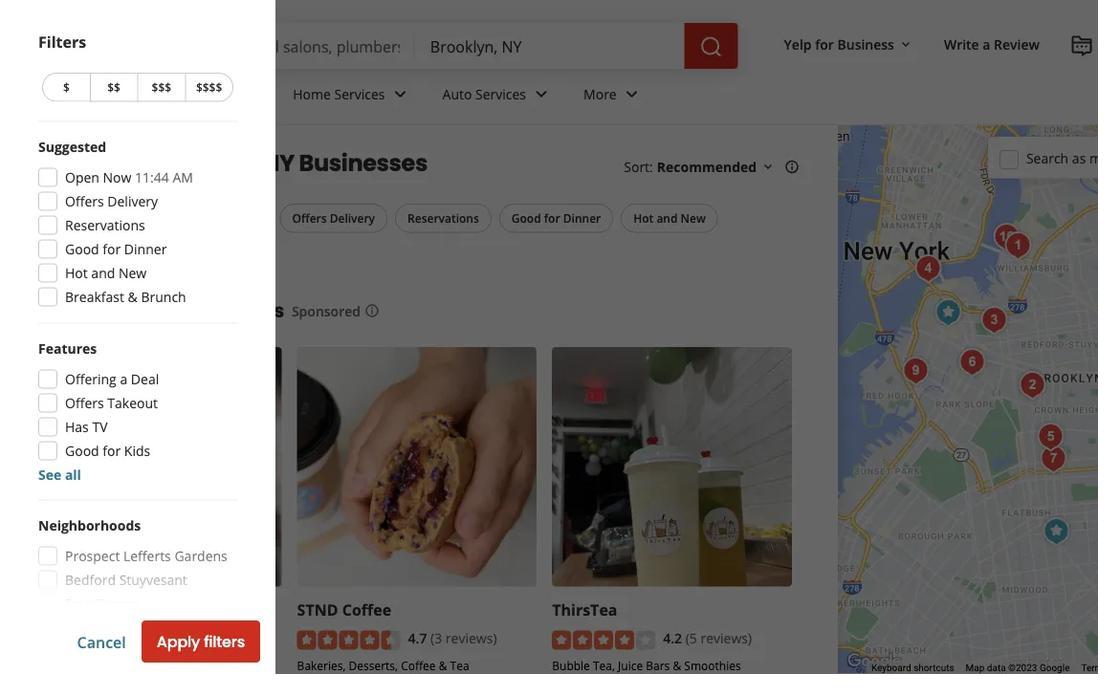 Task type: vqa. For each thing, say whether or not it's contained in the screenshot.
Keyboard shortcuts button
yes



Task type: describe. For each thing, give the bounding box(es) containing it.
m
[[1090, 149, 1099, 167]]

cancel button
[[77, 632, 126, 652]]

offers for offering a deal
[[65, 394, 104, 412]]

cafe
[[199, 600, 233, 620]]

bunna cafe image
[[1095, 245, 1099, 283]]

all for has tv
[[65, 466, 81, 484]]

restaurants
[[161, 85, 236, 103]]

home services link
[[278, 69, 427, 124]]

24 chevron down v2 image for more
[[621, 83, 644, 106]]

yelp for business button
[[777, 27, 921, 61]]

search image
[[700, 35, 723, 58]]

apply filters
[[157, 632, 245, 653]]

has
[[65, 418, 89, 436]]

16 info v2 image for featured takeout options
[[365, 304, 380, 319]]

group containing suggested
[[38, 137, 237, 308]]

thirstea
[[552, 600, 618, 620]]

$$$$ button
[[185, 73, 233, 102]]

good for dinner button
[[499, 204, 614, 233]]

projects image
[[1071, 34, 1094, 57]]

bedford stuyvesant
[[65, 571, 187, 589]]

brunch inside button
[[122, 248, 162, 264]]

buttermilk channel image
[[897, 352, 935, 390]]

bogota latin bistro image
[[954, 344, 992, 382]]

bora bora smoothie cafe no reviews coffee & tea, juice bars & smoothies
[[42, 600, 239, 668]]

ny
[[263, 147, 295, 179]]

apply
[[157, 632, 200, 653]]

all
[[78, 211, 92, 226]]

1 vertical spatial dinner
[[124, 240, 167, 258]]

fort greene
[[65, 595, 140, 613]]

group containing neighborhoods
[[38, 516, 237, 662]]

$$$$
[[196, 79, 222, 95]]

write a review
[[944, 35, 1040, 53]]

filters
[[38, 32, 86, 52]]

prospect lefferts gardens
[[65, 547, 228, 566]]

yelp for business
[[784, 35, 895, 53]]

no
[[42, 629, 58, 645]]

services for home services
[[334, 85, 385, 103]]

offers takeout
[[65, 394, 158, 412]]

4.2 star rating image
[[552, 631, 656, 650]]

google
[[1040, 663, 1070, 674]]

term
[[1082, 663, 1099, 674]]

am
[[173, 168, 193, 187]]

& inside button
[[111, 248, 119, 264]]

deal
[[131, 370, 159, 389]]

$
[[63, 79, 70, 95]]

open
[[65, 168, 99, 187]]

for inside button
[[544, 211, 560, 226]]

auto services link
[[427, 69, 568, 124]]

featured
[[38, 298, 124, 324]]

delivery inside group
[[107, 192, 158, 211]]

see for fort greene
[[38, 643, 61, 661]]

a for write
[[983, 35, 991, 53]]

tea, inside bora bora smoothie cafe no reviews coffee & tea, juice bars & smoothies
[[91, 653, 113, 668]]

options
[[210, 298, 284, 324]]

good inside button
[[512, 211, 541, 226]]

featured takeout options
[[38, 298, 284, 324]]

more
[[584, 85, 617, 103]]

more link
[[568, 69, 659, 124]]

review
[[994, 35, 1040, 53]]

apply filters button
[[141, 621, 260, 663]]

& left filters
[[171, 653, 180, 668]]

bars inside bora bora smoothie cafe no reviews coffee & tea, juice bars & smoothies
[[144, 653, 168, 668]]

aunts et uncles image
[[1035, 440, 1073, 478]]

as
[[1073, 149, 1086, 167]]

see all button for has tv
[[38, 466, 81, 484]]

business categories element
[[145, 69, 1099, 124]]

write
[[944, 35, 980, 53]]

auto
[[443, 85, 472, 103]]

bora bora smoothie cafe image
[[930, 294, 968, 332]]

1 horizontal spatial smoothies
[[685, 658, 741, 674]]

for inside 'button'
[[816, 35, 834, 53]]

home
[[293, 85, 331, 103]]

restaurants link
[[145, 69, 278, 124]]

stnd coffee link
[[297, 600, 391, 620]]

$ button
[[42, 73, 90, 102]]

keyboard shortcuts button
[[872, 662, 955, 675]]

user actions element
[[769, 27, 1099, 65]]

stnd coffee image
[[1020, 135, 1058, 173]]

4.7
[[408, 630, 427, 648]]

features
[[38, 340, 97, 358]]

$$ button
[[90, 73, 137, 102]]

dinner inside button
[[563, 211, 601, 226]]

filters group
[[38, 204, 722, 271]]

1 horizontal spatial coffee
[[342, 600, 391, 620]]

map data ©2023 google
[[966, 663, 1070, 674]]

bedford
[[65, 571, 116, 589]]

browsing brooklyn, ny businesses
[[38, 147, 428, 179]]

now
[[103, 168, 132, 187]]

stnd coffee
[[297, 600, 391, 620]]

brunch inside group
[[141, 288, 186, 306]]

offers delivery button
[[280, 204, 388, 233]]

24 chevron down v2 image for home services
[[389, 83, 412, 106]]

$$$ button
[[137, 73, 185, 102]]

neighborhoods
[[38, 517, 141, 535]]

and inside button
[[657, 211, 678, 226]]

offers for open now
[[65, 192, 104, 211]]

good for offers delivery
[[65, 240, 99, 258]]

hot and new inside button
[[634, 211, 706, 226]]

0 horizontal spatial good for dinner
[[65, 240, 167, 258]]

1 horizontal spatial bars
[[646, 658, 670, 674]]

brooklyn,
[[150, 147, 258, 179]]

suggested
[[38, 138, 106, 156]]

takeout for featured
[[128, 298, 206, 324]]

takeout for offers
[[107, 394, 158, 412]]

sort:
[[624, 157, 653, 176]]

1 horizontal spatial juice
[[618, 658, 643, 674]]

keyboard
[[872, 663, 912, 674]]

0 horizontal spatial hot
[[65, 264, 88, 282]]

1 vertical spatial breakfast & brunch
[[65, 288, 186, 306]]

see all for has
[[38, 466, 81, 484]]



Task type: locate. For each thing, give the bounding box(es) containing it.
brunch down breakfast & brunch button
[[141, 288, 186, 306]]

1 horizontal spatial good for dinner
[[512, 211, 601, 226]]

coffee up 4.7 star rating image
[[342, 600, 391, 620]]

1 vertical spatial 16 info v2 image
[[365, 304, 380, 319]]

gardens
[[175, 547, 228, 566]]

offers up has tv
[[65, 394, 104, 412]]

1 vertical spatial see
[[38, 643, 61, 661]]

services for auto services
[[476, 85, 526, 103]]

1 vertical spatial good
[[65, 240, 99, 258]]

reservations
[[408, 211, 479, 226], [65, 216, 145, 234]]

0 vertical spatial dinner
[[563, 211, 601, 226]]

0 vertical spatial new
[[681, 211, 706, 226]]

reservations inside group
[[65, 216, 145, 234]]

offers delivery inside group
[[65, 192, 158, 211]]

desserts,
[[349, 658, 398, 674]]

24 chevron down v2 image left auto
[[389, 83, 412, 106]]

1 all from the top
[[65, 466, 81, 484]]

4.2 (5 reviews)
[[663, 630, 752, 648]]

coffee down no
[[42, 653, 77, 668]]

juice inside bora bora smoothie cafe no reviews coffee & tea, juice bars & smoothies
[[116, 653, 141, 668]]

bars down the smoothie at the left bottom
[[144, 653, 168, 668]]

0 horizontal spatial tea,
[[91, 653, 113, 668]]

1 vertical spatial hot and new
[[65, 264, 147, 282]]

hot and new button
[[621, 204, 718, 233]]

0 vertical spatial see all
[[38, 466, 81, 484]]

0 vertical spatial 16 info v2 image
[[785, 159, 800, 174]]

hot up featured
[[65, 264, 88, 282]]

1 see all from the top
[[38, 466, 81, 484]]

0 horizontal spatial dinner
[[124, 240, 167, 258]]

see all
[[38, 466, 81, 484], [38, 643, 81, 661]]

0 horizontal spatial services
[[334, 85, 385, 103]]

0 horizontal spatial coffee
[[42, 653, 77, 668]]

delivery
[[107, 192, 158, 211], [330, 211, 375, 226]]

24 chevron down v2 image right more
[[621, 83, 644, 106]]

search
[[1027, 149, 1069, 167]]

1 vertical spatial see all button
[[38, 643, 81, 661]]

1 horizontal spatial tea,
[[593, 658, 615, 674]]

reviews
[[61, 629, 104, 645]]

reviews) for thirstea
[[701, 630, 752, 648]]

2 bora from the left
[[82, 600, 118, 620]]

24 chevron down v2 image for auto services
[[530, 83, 553, 106]]

reviews)
[[446, 630, 497, 648], [701, 630, 752, 648]]

google image
[[843, 650, 906, 675]]

1 services from the left
[[334, 85, 385, 103]]

0 vertical spatial group
[[38, 137, 237, 308]]

& down reviews
[[80, 653, 88, 668]]

takeout up deal at the bottom of page
[[128, 298, 206, 324]]

24 chevron down v2 image inside home services link
[[389, 83, 412, 106]]

2 24 chevron down v2 image from the left
[[530, 83, 553, 106]]

0 horizontal spatial bars
[[144, 653, 168, 668]]

breakfast down breakfast & brunch button
[[65, 288, 124, 306]]

1 vertical spatial brunch
[[141, 288, 186, 306]]

map region
[[658, 2, 1099, 675]]

good for dinner inside button
[[512, 211, 601, 226]]

0 vertical spatial hot
[[634, 211, 654, 226]]

$$
[[107, 79, 121, 95]]

16 chevron down v2 image
[[899, 37, 914, 52]]

bubble tea, juice bars & smoothies
[[552, 658, 741, 674]]

1 horizontal spatial a
[[983, 35, 991, 53]]

term link
[[1082, 663, 1099, 674]]

breakfast inside button
[[55, 248, 108, 264]]

1 24 chevron down v2 image from the left
[[389, 83, 412, 106]]

smoothie
[[122, 600, 195, 620]]

all right no
[[65, 643, 81, 661]]

see
[[38, 466, 61, 484], [38, 643, 61, 661]]

a right write
[[983, 35, 991, 53]]

a
[[983, 35, 991, 53], [120, 370, 127, 389]]

services
[[334, 85, 385, 103], [476, 85, 526, 103]]

0 horizontal spatial delivery
[[107, 192, 158, 211]]

a for offering
[[120, 370, 127, 389]]

breakfast & brunch inside button
[[55, 248, 162, 264]]

offers inside button
[[292, 211, 327, 226]]

0 horizontal spatial new
[[119, 264, 147, 282]]

1 reviews) from the left
[[446, 630, 497, 648]]

zanmi image
[[1032, 418, 1070, 456]]

bubble
[[552, 658, 590, 674]]

4.7 star rating image
[[297, 631, 401, 650]]

offers delivery inside button
[[292, 211, 375, 226]]

group containing features
[[38, 339, 237, 485]]

all button
[[42, 204, 104, 234]]

0 vertical spatial a
[[983, 35, 991, 53]]

brunch
[[122, 248, 162, 264], [141, 288, 186, 306]]

1 horizontal spatial hot
[[634, 211, 654, 226]]

1 vertical spatial group
[[38, 339, 237, 485]]

0 vertical spatial breakfast
[[55, 248, 108, 264]]

juice down 4.2 star rating image
[[618, 658, 643, 674]]

1 horizontal spatial and
[[657, 211, 678, 226]]

delivery down open now 11:44 am
[[107, 192, 158, 211]]

0 horizontal spatial and
[[91, 264, 115, 282]]

coffee down 4.7
[[401, 658, 436, 674]]

1 vertical spatial and
[[91, 264, 115, 282]]

good for dinner
[[512, 211, 601, 226], [65, 240, 167, 258]]

1 horizontal spatial delivery
[[330, 211, 375, 226]]

reservations button
[[395, 204, 492, 233]]

offering
[[65, 370, 117, 389]]

group
[[38, 137, 237, 308], [38, 339, 237, 485], [38, 516, 237, 662]]

3 group from the top
[[38, 516, 237, 662]]

1 horizontal spatial reviews)
[[701, 630, 752, 648]]

2 horizontal spatial coffee
[[401, 658, 436, 674]]

bakeries, desserts, coffee & tea
[[297, 658, 469, 674]]

the river café image
[[910, 250, 948, 288]]

11:44
[[135, 168, 169, 187]]

data
[[987, 663, 1006, 674]]

bora bora smoothie cafe link
[[42, 600, 233, 620]]

juice
[[116, 653, 141, 668], [618, 658, 643, 674]]

hot inside button
[[634, 211, 654, 226]]

filters
[[204, 632, 245, 653]]

0 horizontal spatial smoothies
[[183, 653, 239, 668]]

yelp
[[784, 35, 812, 53]]

reviews) up tea
[[446, 630, 497, 648]]

0 vertical spatial see all button
[[38, 466, 81, 484]]

0 horizontal spatial offers delivery
[[65, 192, 158, 211]]

smoothies inside bora bora smoothie cafe no reviews coffee & tea, juice bars & smoothies
[[183, 653, 239, 668]]

0 horizontal spatial juice
[[116, 653, 141, 668]]

2 see all button from the top
[[38, 643, 81, 661]]

0 vertical spatial see
[[38, 466, 61, 484]]

greene
[[94, 595, 140, 613]]

breakfast
[[55, 248, 108, 264], [65, 288, 124, 306]]

see all down wingate
[[38, 643, 81, 661]]

1 horizontal spatial dinner
[[563, 211, 601, 226]]

wingate
[[65, 619, 116, 637]]

24 chevron down v2 image inside auto services link
[[530, 83, 553, 106]]

breakfast & brunch button
[[42, 242, 175, 271]]

coffee inside bora bora smoothie cafe no reviews coffee & tea, juice bars & smoothies
[[42, 653, 77, 668]]

16 info v2 image for browsing brooklyn, ny businesses
[[785, 159, 800, 174]]

see left cancel button
[[38, 643, 61, 661]]

2 see from the top
[[38, 643, 61, 661]]

1 vertical spatial good for dinner
[[65, 240, 167, 258]]

1 horizontal spatial 16 info v2 image
[[785, 159, 800, 174]]

smoothies
[[183, 653, 239, 668], [685, 658, 741, 674]]

breakfast & brunch down breakfast & brunch button
[[65, 288, 186, 306]]

0 vertical spatial good
[[512, 211, 541, 226]]

0 horizontal spatial reservations
[[65, 216, 145, 234]]

& down breakfast & brunch button
[[128, 288, 138, 306]]

24 chevron down v2 image inside more link
[[621, 83, 644, 106]]

auto services
[[443, 85, 526, 103]]

good down has tv
[[65, 442, 99, 460]]

all down good for kids
[[65, 466, 81, 484]]

map
[[966, 663, 985, 674]]

peter luger image
[[1000, 227, 1038, 265]]

dinner
[[563, 211, 601, 226], [124, 240, 167, 258]]

©2023
[[1009, 663, 1038, 674]]

2 reviews) from the left
[[701, 630, 752, 648]]

bora up no
[[42, 600, 78, 620]]

juice down cancel
[[116, 653, 141, 668]]

None search field
[[145, 23, 742, 69]]

breakfast & brunch
[[55, 248, 162, 264], [65, 288, 186, 306]]

open now 11:44 am
[[65, 168, 193, 187]]

0 vertical spatial breakfast & brunch
[[55, 248, 162, 264]]

1 bora from the left
[[42, 600, 78, 620]]

offers delivery down businesses in the top left of the page
[[292, 211, 375, 226]]

sponsored
[[292, 302, 361, 320]]

$$$
[[152, 79, 171, 95]]

1 see all button from the top
[[38, 466, 81, 484]]

0 vertical spatial all
[[65, 466, 81, 484]]

24 chevron down v2 image
[[389, 83, 412, 106], [530, 83, 553, 106], [621, 83, 644, 106]]

4.2
[[663, 630, 682, 648]]

0 horizontal spatial hot and new
[[65, 264, 147, 282]]

2 vertical spatial good
[[65, 442, 99, 460]]

& left tea
[[439, 658, 447, 674]]

reservations inside button
[[408, 211, 479, 226]]

0 vertical spatial hot and new
[[634, 211, 706, 226]]

see for has tv
[[38, 466, 61, 484]]

1 horizontal spatial services
[[476, 85, 526, 103]]

0 horizontal spatial 16 info v2 image
[[365, 304, 380, 319]]

bora
[[42, 600, 78, 620], [82, 600, 118, 620]]

thirstea link
[[552, 600, 618, 620]]

hot down sort:
[[634, 211, 654, 226]]

0 vertical spatial and
[[657, 211, 678, 226]]

2 group from the top
[[38, 339, 237, 485]]

1 horizontal spatial hot and new
[[634, 211, 706, 226]]

1 vertical spatial takeout
[[107, 394, 158, 412]]

see all for fort
[[38, 643, 81, 661]]

1 vertical spatial see all
[[38, 643, 81, 661]]

3 24 chevron down v2 image from the left
[[621, 83, 644, 106]]

1 group from the top
[[38, 137, 237, 308]]

1 vertical spatial new
[[119, 264, 147, 282]]

0 horizontal spatial bora
[[42, 600, 78, 620]]

1 horizontal spatial new
[[681, 211, 706, 226]]

lefferts
[[123, 547, 171, 566]]

stnd
[[297, 600, 338, 620]]

16 info v2 image
[[785, 159, 800, 174], [365, 304, 380, 319]]

cancel
[[77, 632, 126, 652]]

all for fort greene
[[65, 643, 81, 661]]

good for offers takeout
[[65, 442, 99, 460]]

0 horizontal spatial reviews)
[[446, 630, 497, 648]]

1 vertical spatial a
[[120, 370, 127, 389]]

tea, down 4.2 star rating image
[[593, 658, 615, 674]]

0 vertical spatial good for dinner
[[512, 211, 601, 226]]

&
[[111, 248, 119, 264], [128, 288, 138, 306], [80, 653, 88, 668], [171, 653, 180, 668], [439, 658, 447, 674], [673, 658, 682, 674]]

dinner up featured takeout options
[[124, 240, 167, 258]]

and
[[657, 211, 678, 226], [91, 264, 115, 282]]

bakeries,
[[297, 658, 346, 674]]

starbucks image
[[1038, 513, 1076, 551]]

new inside button
[[681, 211, 706, 226]]

services right the "home"
[[334, 85, 385, 103]]

2 see all from the top
[[38, 643, 81, 661]]

offering a deal
[[65, 370, 159, 389]]

0 horizontal spatial a
[[120, 370, 127, 389]]

reviews) for stnd coffee
[[446, 630, 497, 648]]

2 vertical spatial group
[[38, 516, 237, 662]]

2 horizontal spatial 24 chevron down v2 image
[[621, 83, 644, 106]]

see all down has
[[38, 466, 81, 484]]

0 vertical spatial brunch
[[122, 248, 162, 264]]

prospect
[[65, 547, 120, 566]]

browsing
[[38, 147, 145, 179]]

for
[[816, 35, 834, 53], [544, 211, 560, 226], [103, 240, 121, 258], [103, 442, 121, 460]]

shortcuts
[[914, 663, 955, 674]]

1 horizontal spatial offers delivery
[[292, 211, 375, 226]]

(5
[[686, 630, 697, 648]]

hot and new up featured
[[65, 264, 147, 282]]

2 all from the top
[[65, 643, 81, 661]]

smoothies down 4.2 (5 reviews)
[[685, 658, 741, 674]]

good for kids
[[65, 442, 150, 460]]

bars down 4.2
[[646, 658, 670, 674]]

see all button for fort greene
[[38, 643, 81, 661]]

1 vertical spatial hot
[[65, 264, 88, 282]]

smoothies down cafe
[[183, 653, 239, 668]]

bars
[[144, 653, 168, 668], [646, 658, 670, 674]]

1 horizontal spatial 24 chevron down v2 image
[[530, 83, 553, 106]]

barboncino pizza & bar image
[[1014, 367, 1052, 405]]

breakfast down all
[[55, 248, 108, 264]]

see up neighborhoods
[[38, 466, 61, 484]]

& up featured
[[111, 248, 119, 264]]

delivery down businesses in the top left of the page
[[330, 211, 375, 226]]

hot and new down sort:
[[634, 211, 706, 226]]

search as m
[[1027, 149, 1099, 167]]

bora down bedford
[[82, 600, 118, 620]]

4.7 (3 reviews)
[[408, 630, 497, 648]]

evelina image
[[976, 301, 1014, 340]]

0 vertical spatial takeout
[[128, 298, 206, 324]]

stuyvesant
[[119, 571, 187, 589]]

offers delivery down now
[[65, 192, 158, 211]]

services right auto
[[476, 85, 526, 103]]

see all button down wingate
[[38, 643, 81, 661]]

a left deal at the bottom of page
[[120, 370, 127, 389]]

new
[[681, 211, 706, 226], [119, 264, 147, 282]]

tea, down cancel button
[[91, 653, 113, 668]]

takeout inside group
[[107, 394, 158, 412]]

reviews) right (5
[[701, 630, 752, 648]]

see all button down has
[[38, 466, 81, 484]]

16 filter v2 image
[[55, 212, 70, 227]]

businesses
[[299, 147, 428, 179]]

tea,
[[91, 653, 113, 668], [593, 658, 615, 674]]

tv
[[92, 418, 108, 436]]

1 vertical spatial breakfast
[[65, 288, 124, 306]]

write a review link
[[937, 27, 1048, 61]]

offers down ny
[[292, 211, 327, 226]]

delivery inside button
[[330, 211, 375, 226]]

good down all
[[65, 240, 99, 258]]

has tv
[[65, 418, 108, 436]]

dinner left hot and new button at the top of page
[[563, 211, 601, 226]]

1 vertical spatial all
[[65, 643, 81, 661]]

2 services from the left
[[476, 85, 526, 103]]

takeout down deal at the bottom of page
[[107, 394, 158, 412]]

1 horizontal spatial bora
[[82, 600, 118, 620]]

24 chevron down v2 image right auto services
[[530, 83, 553, 106]]

good right reservations button
[[512, 211, 541, 226]]

aska image
[[988, 218, 1026, 256]]

brunch up featured takeout options
[[122, 248, 162, 264]]

breakfast & brunch down all
[[55, 248, 162, 264]]

& down 4.2
[[673, 658, 682, 674]]

1 horizontal spatial reservations
[[408, 211, 479, 226]]

1 see from the top
[[38, 466, 61, 484]]

offers down the open
[[65, 192, 104, 211]]

home services
[[293, 85, 385, 103]]

fort
[[65, 595, 90, 613]]

offers
[[65, 192, 104, 211], [292, 211, 327, 226], [65, 394, 104, 412]]

0 horizontal spatial 24 chevron down v2 image
[[389, 83, 412, 106]]



